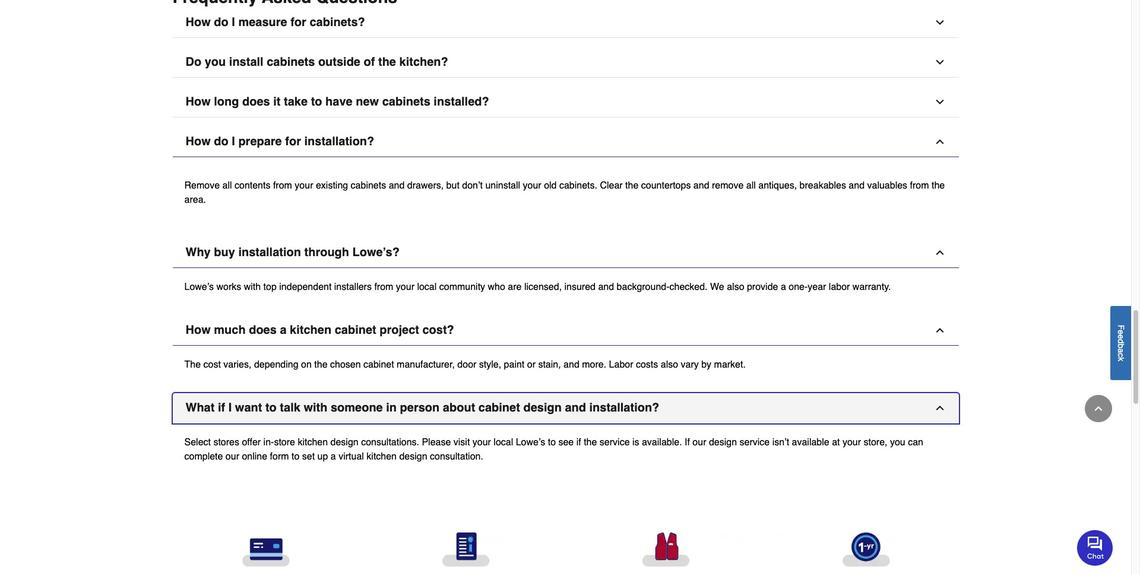 Task type: locate. For each thing, give the bounding box(es) containing it.
chevron up image for how much does a kitchen cabinet project cost?
[[934, 325, 946, 337]]

0 vertical spatial kitchen
[[290, 324, 331, 337]]

to
[[311, 95, 322, 109], [265, 401, 277, 415], [548, 438, 556, 448], [292, 452, 300, 463]]

a dark blue background check icon. image
[[375, 533, 556, 568]]

0 vertical spatial also
[[727, 282, 744, 293]]

1 vertical spatial with
[[304, 401, 327, 415]]

1 vertical spatial installation?
[[589, 401, 659, 415]]

how for how long does it take to have new cabinets installed?
[[186, 95, 211, 109]]

how up do on the left of the page
[[186, 15, 211, 29]]

2 vertical spatial i
[[228, 401, 232, 415]]

1 horizontal spatial service
[[740, 438, 770, 448]]

you left can
[[890, 438, 906, 448]]

breakables
[[800, 181, 846, 191]]

all right remove
[[222, 181, 232, 191]]

1 horizontal spatial also
[[727, 282, 744, 293]]

design up virtual
[[331, 438, 359, 448]]

1 horizontal spatial installation?
[[589, 401, 659, 415]]

how for how do i prepare for installation?
[[186, 135, 211, 148]]

does inside button
[[249, 324, 277, 337]]

for for cabinets?
[[291, 15, 306, 29]]

b
[[1117, 344, 1126, 349]]

1 vertical spatial do
[[214, 135, 228, 148]]

e
[[1117, 330, 1126, 335], [1117, 335, 1126, 339]]

0 vertical spatial do
[[214, 15, 228, 29]]

design up see
[[523, 401, 562, 415]]

it
[[273, 95, 281, 109]]

cabinet inside button
[[335, 324, 376, 337]]

k
[[1117, 357, 1126, 362]]

from right valuables
[[910, 181, 929, 191]]

i left prepare
[[232, 135, 235, 148]]

your up project
[[396, 282, 415, 293]]

kitchen up on
[[290, 324, 331, 337]]

cabinets inside button
[[267, 55, 315, 69]]

1 service from the left
[[600, 438, 630, 448]]

your left the existing
[[295, 181, 313, 191]]

1 vertical spatial chevron up image
[[934, 325, 946, 337]]

chevron up image inside how do i prepare for installation? button
[[934, 136, 946, 148]]

1 horizontal spatial our
[[693, 438, 706, 448]]

store,
[[864, 438, 888, 448]]

service left isn't
[[740, 438, 770, 448]]

the right see
[[584, 438, 597, 448]]

the right on
[[314, 360, 328, 371]]

2 chevron down image from the top
[[934, 56, 946, 68]]

0 horizontal spatial service
[[600, 438, 630, 448]]

cabinets?
[[310, 15, 365, 29]]

about
[[443, 401, 475, 415]]

design down please
[[399, 452, 427, 463]]

local left community at the left of the page
[[417, 282, 437, 293]]

0 horizontal spatial our
[[226, 452, 239, 463]]

top
[[263, 282, 277, 293]]

a up k
[[1117, 349, 1126, 353]]

1 how from the top
[[186, 15, 211, 29]]

uninstall
[[485, 181, 520, 191]]

e up d on the bottom
[[1117, 330, 1126, 335]]

from
[[273, 181, 292, 191], [910, 181, 929, 191], [374, 282, 393, 293]]

do left prepare
[[214, 135, 228, 148]]

1 vertical spatial i
[[232, 135, 235, 148]]

0 vertical spatial cabinet
[[335, 324, 376, 337]]

0 vertical spatial i
[[232, 15, 235, 29]]

chevron down image for new
[[934, 96, 946, 108]]

cabinet right about
[[479, 401, 520, 415]]

cabinets up take
[[267, 55, 315, 69]]

0 vertical spatial installation?
[[304, 135, 374, 148]]

0 horizontal spatial installation?
[[304, 135, 374, 148]]

does
[[242, 95, 270, 109], [249, 324, 277, 337]]

kitchen?
[[399, 55, 448, 69]]

does for long
[[242, 95, 270, 109]]

for right prepare
[[285, 135, 301, 148]]

to right take
[[311, 95, 322, 109]]

2 vertical spatial cabinets
[[351, 181, 386, 191]]

i inside "button"
[[228, 401, 232, 415]]

licensed,
[[524, 282, 562, 293]]

a
[[781, 282, 786, 293], [280, 324, 287, 337], [1117, 349, 1126, 353], [331, 452, 336, 463]]

to left talk
[[265, 401, 277, 415]]

does for much
[[249, 324, 277, 337]]

0 horizontal spatial you
[[205, 55, 226, 69]]

and left the remove on the right top
[[694, 181, 709, 191]]

a up depending
[[280, 324, 287, 337]]

to left set
[[292, 452, 300, 463]]

1 vertical spatial if
[[576, 438, 581, 448]]

chevron up image
[[934, 136, 946, 148], [934, 325, 946, 337]]

cabinet up chosen
[[335, 324, 376, 337]]

chevron down image inside how do i measure for cabinets? button
[[934, 17, 946, 29]]

installation? down the have
[[304, 135, 374, 148]]

with inside "button"
[[304, 401, 327, 415]]

lowe's
[[184, 282, 214, 293], [516, 438, 545, 448]]

1 vertical spatial chevron down image
[[934, 56, 946, 68]]

to inside 'button'
[[311, 95, 322, 109]]

1 horizontal spatial with
[[304, 401, 327, 415]]

to left see
[[548, 438, 556, 448]]

warranty.
[[853, 282, 891, 293]]

1 chevron up image from the top
[[934, 136, 946, 148]]

chevron up image inside why buy installation through lowe's? button
[[934, 247, 946, 259]]

0 vertical spatial chevron down image
[[934, 17, 946, 29]]

local right visit
[[494, 438, 513, 448]]

your
[[295, 181, 313, 191], [523, 181, 541, 191], [396, 282, 415, 293], [473, 438, 491, 448], [843, 438, 861, 448]]

with left top
[[244, 282, 261, 293]]

f e e d b a c k
[[1117, 325, 1126, 362]]

1 horizontal spatial you
[[890, 438, 906, 448]]

how left the much
[[186, 324, 211, 337]]

2 how from the top
[[186, 95, 211, 109]]

visit
[[454, 438, 470, 448]]

contents
[[235, 181, 270, 191]]

the right clear
[[625, 181, 639, 191]]

drawers,
[[407, 181, 444, 191]]

1 vertical spatial local
[[494, 438, 513, 448]]

person
[[400, 401, 440, 415]]

do for measure
[[214, 15, 228, 29]]

what
[[186, 401, 215, 415]]

design
[[523, 401, 562, 415], [331, 438, 359, 448], [709, 438, 737, 448], [399, 452, 427, 463]]

do left measure
[[214, 15, 228, 29]]

our right if on the bottom right of the page
[[693, 438, 706, 448]]

how for how do i measure for cabinets?
[[186, 15, 211, 29]]

service left is
[[600, 438, 630, 448]]

up
[[317, 452, 328, 463]]

lowe's left see
[[516, 438, 545, 448]]

you
[[205, 55, 226, 69], [890, 438, 906, 448]]

0 vertical spatial does
[[242, 95, 270, 109]]

for
[[291, 15, 306, 29], [285, 135, 301, 148]]

all right the remove on the right top
[[746, 181, 756, 191]]

do you install cabinets outside of the kitchen?
[[186, 55, 448, 69]]

1 horizontal spatial if
[[576, 438, 581, 448]]

and up see
[[565, 401, 586, 415]]

1 vertical spatial cabinet
[[363, 360, 394, 371]]

1 horizontal spatial from
[[374, 282, 393, 293]]

how
[[186, 15, 211, 29], [186, 95, 211, 109], [186, 135, 211, 148], [186, 324, 211, 337]]

0 vertical spatial you
[[205, 55, 226, 69]]

you right do on the left of the page
[[205, 55, 226, 69]]

checked.
[[670, 282, 708, 293]]

the inside select stores offer in-store kitchen design consultations. please visit your local lowe's to see if the service is available. if our design service isn't available at your store, you can complete our online form to set up a virtual kitchen design consultation.
[[584, 438, 597, 448]]

kitchen up set
[[298, 438, 328, 448]]

0 horizontal spatial with
[[244, 282, 261, 293]]

i left measure
[[232, 15, 235, 29]]

0 vertical spatial if
[[218, 401, 225, 415]]

lowe's inside select stores offer in-store kitchen design consultations. please visit your local lowe's to see if the service is available. if our design service isn't available at your store, you can complete our online form to set up a virtual kitchen design consultation.
[[516, 438, 545, 448]]

by
[[702, 360, 712, 371]]

do
[[186, 55, 201, 69]]

cabinets right new
[[382, 95, 430, 109]]

a right up at the bottom left
[[331, 452, 336, 463]]

e up b
[[1117, 335, 1126, 339]]

a blue 1-year labor warranty icon. image
[[775, 533, 956, 568]]

cost?
[[423, 324, 454, 337]]

you inside select stores offer in-store kitchen design consultations. please visit your local lowe's to see if the service is available. if our design service isn't available at your store, you can complete our online form to set up a virtual kitchen design consultation.
[[890, 438, 906, 448]]

local
[[417, 282, 437, 293], [494, 438, 513, 448]]

measure
[[238, 15, 287, 29]]

background-
[[617, 282, 670, 293]]

2 all from the left
[[746, 181, 756, 191]]

1 vertical spatial also
[[661, 360, 678, 371]]

1 vertical spatial cabinets
[[382, 95, 430, 109]]

1 vertical spatial for
[[285, 135, 301, 148]]

a dark blue credit card icon. image
[[175, 533, 356, 568]]

the cost varies, depending on the chosen cabinet manufacturer, door style, paint or stain, and more. labor costs also vary by market.
[[184, 360, 746, 371]]

if
[[685, 438, 690, 448]]

cabinets right the existing
[[351, 181, 386, 191]]

1 vertical spatial does
[[249, 324, 277, 337]]

does right the much
[[249, 324, 277, 337]]

with
[[244, 282, 261, 293], [304, 401, 327, 415]]

0 horizontal spatial also
[[661, 360, 678, 371]]

how inside 'button'
[[186, 95, 211, 109]]

chevron up image
[[934, 247, 946, 259], [934, 403, 946, 415], [1093, 403, 1105, 415]]

0 vertical spatial cabinets
[[267, 55, 315, 69]]

how up remove
[[186, 135, 211, 148]]

3 chevron down image from the top
[[934, 96, 946, 108]]

1 horizontal spatial lowe's
[[516, 438, 545, 448]]

2 chevron up image from the top
[[934, 325, 946, 337]]

2 vertical spatial chevron down image
[[934, 96, 946, 108]]

1 vertical spatial lowe's
[[516, 438, 545, 448]]

0 vertical spatial our
[[693, 438, 706, 448]]

if inside "button"
[[218, 401, 225, 415]]

also left vary
[[661, 360, 678, 371]]

3 how from the top
[[186, 135, 211, 148]]

cabinet right chosen
[[363, 360, 394, 371]]

if right see
[[576, 438, 581, 448]]

labor
[[609, 360, 633, 371]]

chevron up image inside what if i want to talk with someone in person about cabinet design and installation? "button"
[[934, 403, 946, 415]]

and left drawers,
[[389, 181, 405, 191]]

also right we at the right of page
[[727, 282, 744, 293]]

0 horizontal spatial all
[[222, 181, 232, 191]]

how left long
[[186, 95, 211, 109]]

how do i prepare for installation? button
[[173, 127, 959, 157]]

lowe's left works
[[184, 282, 214, 293]]

someone
[[331, 401, 383, 415]]

chevron down image inside the do you install cabinets outside of the kitchen? button
[[934, 56, 946, 68]]

the right of
[[378, 55, 396, 69]]

1 e from the top
[[1117, 330, 1126, 335]]

2 do from the top
[[214, 135, 228, 148]]

cabinet
[[335, 324, 376, 337], [363, 360, 394, 371], [479, 401, 520, 415]]

i left "want"
[[228, 401, 232, 415]]

your right at
[[843, 438, 861, 448]]

chevron up image inside how much does a kitchen cabinet project cost? button
[[934, 325, 946, 337]]

0 horizontal spatial if
[[218, 401, 225, 415]]

installation? up is
[[589, 401, 659, 415]]

with right talk
[[304, 401, 327, 415]]

if right what at the bottom left of page
[[218, 401, 225, 415]]

1 horizontal spatial all
[[746, 181, 756, 191]]

0 vertical spatial chevron up image
[[934, 136, 946, 148]]

from right contents
[[273, 181, 292, 191]]

labor
[[829, 282, 850, 293]]

0 vertical spatial for
[[291, 15, 306, 29]]

a inside "button"
[[1117, 349, 1126, 353]]

chevron down image inside how long does it take to have new cabinets installed? 'button'
[[934, 96, 946, 108]]

for right measure
[[291, 15, 306, 29]]

if
[[218, 401, 225, 415], [576, 438, 581, 448]]

our down stores
[[226, 452, 239, 463]]

does inside 'button'
[[242, 95, 270, 109]]

i for prepare
[[232, 135, 235, 148]]

1 chevron down image from the top
[[934, 17, 946, 29]]

2 horizontal spatial from
[[910, 181, 929, 191]]

4 how from the top
[[186, 324, 211, 337]]

the inside the do you install cabinets outside of the kitchen? button
[[378, 55, 396, 69]]

offer
[[242, 438, 261, 448]]

1 horizontal spatial local
[[494, 438, 513, 448]]

cabinets
[[267, 55, 315, 69], [382, 95, 430, 109], [351, 181, 386, 191]]

1 do from the top
[[214, 15, 228, 29]]

works
[[216, 282, 241, 293]]

what if i want to talk with someone in person about cabinet design and installation? button
[[173, 394, 959, 424]]

select
[[184, 438, 211, 448]]

service
[[600, 438, 630, 448], [740, 438, 770, 448]]

installation? inside "button"
[[589, 401, 659, 415]]

1 vertical spatial you
[[890, 438, 906, 448]]

area.
[[184, 195, 206, 206]]

install
[[229, 55, 263, 69]]

you inside button
[[205, 55, 226, 69]]

new
[[356, 95, 379, 109]]

chevron down image
[[934, 17, 946, 29], [934, 56, 946, 68], [934, 96, 946, 108]]

for for installation?
[[285, 135, 301, 148]]

design right if on the bottom right of the page
[[709, 438, 737, 448]]

0 horizontal spatial local
[[417, 282, 437, 293]]

in
[[386, 401, 397, 415]]

door
[[457, 360, 477, 371]]

set
[[302, 452, 315, 463]]

kitchen down consultations.
[[367, 452, 397, 463]]

0 horizontal spatial lowe's
[[184, 282, 214, 293]]

your right visit
[[473, 438, 491, 448]]

2 vertical spatial cabinet
[[479, 401, 520, 415]]

0 vertical spatial with
[[244, 282, 261, 293]]

from right "installers"
[[374, 282, 393, 293]]

why buy installation through lowe's?
[[186, 246, 400, 260]]

does left it
[[242, 95, 270, 109]]

complete
[[184, 452, 223, 463]]

the
[[378, 55, 396, 69], [625, 181, 639, 191], [932, 181, 945, 191], [314, 360, 328, 371], [584, 438, 597, 448]]



Task type: vqa. For each thing, say whether or not it's contained in the screenshot.
leftmost local
yes



Task type: describe. For each thing, give the bounding box(es) containing it.
outside
[[318, 55, 360, 69]]

lowe's works with top independent installers from your local community who are licensed, insured and background-checked. we also provide a one-year labor warranty.
[[184, 282, 891, 293]]

costs
[[636, 360, 658, 371]]

who
[[488, 282, 505, 293]]

do for prepare
[[214, 135, 228, 148]]

and right the stain,
[[564, 360, 580, 371]]

remove
[[184, 181, 220, 191]]

of
[[364, 55, 375, 69]]

project
[[380, 324, 419, 337]]

remove all contents from your existing cabinets and drawers, but don't uninstall your old cabinets. clear the countertops and remove all antiques, breakables and valuables from the area.
[[184, 181, 945, 206]]

virtual
[[339, 452, 364, 463]]

0 horizontal spatial from
[[273, 181, 292, 191]]

do you install cabinets outside of the kitchen? button
[[173, 48, 959, 78]]

why
[[186, 246, 211, 260]]

installers
[[334, 282, 372, 293]]

much
[[214, 324, 246, 337]]

manufacturer,
[[397, 360, 455, 371]]

available
[[792, 438, 829, 448]]

market.
[[714, 360, 746, 371]]

chosen
[[330, 360, 361, 371]]

chevron up image for why buy installation through lowe's?
[[934, 247, 946, 259]]

also for why buy installation through lowe's?
[[727, 282, 744, 293]]

existing
[[316, 181, 348, 191]]

how for how much does a kitchen cabinet project cost?
[[186, 324, 211, 337]]

chevron up image for how do i prepare for installation?
[[934, 136, 946, 148]]

the
[[184, 360, 201, 371]]

installation? inside button
[[304, 135, 374, 148]]

d
[[1117, 339, 1126, 344]]

why buy installation through lowe's? button
[[173, 238, 959, 268]]

community
[[439, 282, 485, 293]]

is
[[632, 438, 639, 448]]

available.
[[642, 438, 682, 448]]

your left old
[[523, 181, 541, 191]]

independent
[[279, 282, 332, 293]]

valuables
[[867, 181, 908, 191]]

1 vertical spatial kitchen
[[298, 438, 328, 448]]

kitchen inside button
[[290, 324, 331, 337]]

please
[[422, 438, 451, 448]]

design inside "button"
[[523, 401, 562, 415]]

how do i measure for cabinets?
[[186, 15, 365, 29]]

select stores offer in-store kitchen design consultations. please visit your local lowe's to see if the service is available. if our design service isn't available at your store, you can complete our online form to set up a virtual kitchen design consultation.
[[184, 438, 923, 463]]

more.
[[582, 360, 606, 371]]

take
[[284, 95, 308, 109]]

store
[[274, 438, 295, 448]]

0 vertical spatial lowe's
[[184, 282, 214, 293]]

stores
[[213, 438, 239, 448]]

1 vertical spatial our
[[226, 452, 239, 463]]

cabinets inside 'button'
[[382, 95, 430, 109]]

to inside "button"
[[265, 401, 277, 415]]

don't
[[462, 181, 483, 191]]

and inside "button"
[[565, 401, 586, 415]]

the right valuables
[[932, 181, 945, 191]]

f
[[1117, 325, 1126, 330]]

want
[[235, 401, 262, 415]]

how much does a kitchen cabinet project cost? button
[[173, 316, 959, 346]]

scroll to top element
[[1085, 396, 1112, 423]]

talk
[[280, 401, 300, 415]]

2 service from the left
[[740, 438, 770, 448]]

remove
[[712, 181, 744, 191]]

0 vertical spatial local
[[417, 282, 437, 293]]

have
[[325, 95, 353, 109]]

what if i want to talk with someone in person about cabinet design and installation?
[[186, 401, 659, 415]]

a left one- at right
[[781, 282, 786, 293]]

online
[[242, 452, 267, 463]]

through
[[304, 246, 349, 260]]

on
[[301, 360, 312, 371]]

clear
[[600, 181, 623, 191]]

a inside select stores offer in-store kitchen design consultations. please visit your local lowe's to see if the service is available. if our design service isn't available at your store, you can complete our online form to set up a virtual kitchen design consultation.
[[331, 452, 336, 463]]

we
[[710, 282, 724, 293]]

can
[[908, 438, 923, 448]]

or
[[527, 360, 536, 371]]

a inside button
[[280, 324, 287, 337]]

chevron down image for kitchen?
[[934, 56, 946, 68]]

how long does it take to have new cabinets installed?
[[186, 95, 489, 109]]

at
[[832, 438, 840, 448]]

provide
[[747, 282, 778, 293]]

1 all from the left
[[222, 181, 232, 191]]

depending
[[254, 360, 299, 371]]

chevron up image inside scroll to top "element"
[[1093, 403, 1105, 415]]

chevron up image for what if i want to talk with someone in person about cabinet design and installation?
[[934, 403, 946, 415]]

paint
[[504, 360, 525, 371]]

in-
[[263, 438, 274, 448]]

local inside select stores offer in-store kitchen design consultations. please visit your local lowe's to see if the service is available. if our design service isn't available at your store, you can complete our online form to set up a virtual kitchen design consultation.
[[494, 438, 513, 448]]

cabinets.
[[559, 181, 597, 191]]

form
[[270, 452, 289, 463]]

how long does it take to have new cabinets installed? button
[[173, 87, 959, 118]]

c
[[1117, 353, 1126, 357]]

one-
[[789, 282, 808, 293]]

isn't
[[772, 438, 789, 448]]

long
[[214, 95, 239, 109]]

and left valuables
[[849, 181, 865, 191]]

f e e d b a c k button
[[1111, 306, 1131, 380]]

chat invite button image
[[1077, 530, 1114, 566]]

a lowe's red vest icon. image
[[575, 533, 756, 568]]

how do i prepare for installation?
[[186, 135, 374, 148]]

installed?
[[434, 95, 489, 109]]

i for want
[[228, 401, 232, 415]]

and right insured
[[598, 282, 614, 293]]

also for how much does a kitchen cabinet project cost?
[[661, 360, 678, 371]]

2 e from the top
[[1117, 335, 1126, 339]]

cabinet inside "button"
[[479, 401, 520, 415]]

if inside select stores offer in-store kitchen design consultations. please visit your local lowe's to see if the service is available. if our design service isn't available at your store, you can complete our online form to set up a virtual kitchen design consultation.
[[576, 438, 581, 448]]

countertops
[[641, 181, 691, 191]]

2 vertical spatial kitchen
[[367, 452, 397, 463]]

varies,
[[223, 360, 251, 371]]

cabinets inside remove all contents from your existing cabinets and drawers, but don't uninstall your old cabinets. clear the countertops and remove all antiques, breakables and valuables from the area.
[[351, 181, 386, 191]]

prepare
[[238, 135, 282, 148]]

see
[[559, 438, 574, 448]]

year
[[808, 282, 826, 293]]

insured
[[564, 282, 596, 293]]

vary
[[681, 360, 699, 371]]

lowe's?
[[353, 246, 400, 260]]

antiques,
[[759, 181, 797, 191]]

i for measure
[[232, 15, 235, 29]]



